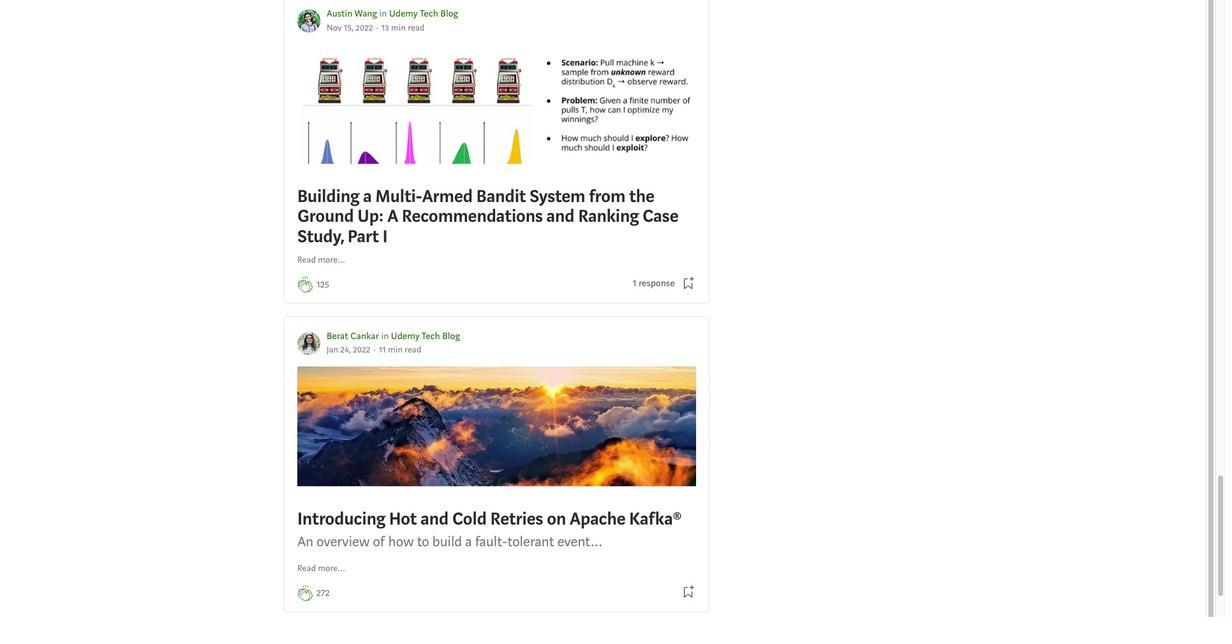 Task type: vqa. For each thing, say whether or not it's contained in the screenshot.
THE 'MORE…'
yes



Task type: describe. For each thing, give the bounding box(es) containing it.
on
[[547, 508, 566, 531]]

building a multi-armed bandit system from the ground up: a recommendations and ranking case study, part i
[[297, 185, 679, 248]]

13 min read image
[[382, 22, 425, 34]]

read more… for introducing hot and cold retries on
[[297, 564, 346, 575]]

wang
[[355, 8, 377, 20]]

nov 15, 2022
[[327, 22, 373, 34]]

the
[[629, 185, 655, 208]]

read more… link for introducing hot and cold retries on
[[297, 563, 346, 576]]

berat
[[327, 330, 348, 343]]

to
[[417, 533, 429, 551]]

tolerant
[[508, 533, 554, 551]]

in for introducing hot and cold retries on
[[381, 330, 389, 343]]

how
[[388, 533, 414, 551]]

15,
[[344, 22, 354, 34]]

nov 15, 2022 link
[[327, 22, 373, 34]]

multi-
[[375, 185, 422, 208]]

cold
[[452, 508, 487, 531]]

case
[[643, 205, 679, 228]]

udemy tech blog link for introducing hot and cold retries on
[[391, 330, 460, 343]]

austin
[[327, 8, 353, 20]]

a inside introducing hot and cold retries on apache kafka® an overview of how to build a fault-tolerant event…
[[465, 533, 472, 551]]

11 min read image
[[379, 345, 422, 356]]

a
[[387, 205, 398, 228]]

read for building a multi-armed bandit system from the ground up: a recommendations and ranking case study, part i
[[297, 255, 316, 266]]

of
[[373, 533, 385, 551]]

overview
[[317, 533, 370, 551]]

part i
[[348, 225, 388, 248]]

125 button
[[317, 278, 329, 292]]

and inside introducing hot and cold retries on apache kafka® an overview of how to build a fault-tolerant event…
[[421, 508, 449, 531]]

read for introducing hot and cold retries on
[[297, 564, 316, 575]]

building
[[297, 185, 359, 208]]

read more… for building a multi-armed bandit system from the ground up: a recommendations and ranking case study, part i
[[297, 255, 346, 266]]

and inside building a multi-armed bandit system from the ground up: a recommendations and ranking case study, part i
[[547, 205, 575, 228]]

jan 24, 2022
[[327, 345, 370, 356]]

go to the profile of berat cankar image
[[297, 332, 320, 355]]

nov
[[327, 22, 342, 34]]

recommendations
[[402, 205, 543, 228]]

study,
[[297, 225, 344, 248]]



Task type: locate. For each thing, give the bounding box(es) containing it.
0 vertical spatial udemy tech blog link
[[389, 8, 458, 20]]

0 vertical spatial blog
[[441, 8, 458, 20]]

up:
[[358, 205, 384, 228]]

2022 for building a multi-armed bandit system from the ground up: a recommendations and ranking case study, part i
[[356, 22, 373, 34]]

1 vertical spatial read
[[297, 564, 316, 575]]

a right build
[[465, 533, 472, 551]]

2 read more… link from the top
[[297, 563, 346, 576]]

1 vertical spatial and
[[421, 508, 449, 531]]

hot
[[389, 508, 417, 531]]

udemy for building a multi-armed bandit system from the ground up: a recommendations and ranking case study, part i
[[389, 8, 418, 20]]

0 vertical spatial read more…
[[297, 255, 346, 266]]

2022 for introducing hot and cold retries on
[[353, 345, 370, 356]]

udemy tech blog link
[[389, 8, 458, 20], [391, 330, 460, 343]]

more… up 125
[[318, 255, 346, 266]]

read more… down study,
[[297, 255, 346, 266]]

2 read more… from the top
[[297, 564, 346, 575]]

blog for building a multi-armed bandit system from the ground up: a recommendations and ranking case study, part i
[[441, 8, 458, 20]]

24,
[[340, 345, 351, 356]]

272 button
[[317, 587, 330, 601]]

1
[[633, 278, 637, 290]]

cankar
[[351, 330, 379, 343]]

1 horizontal spatial and
[[547, 205, 575, 228]]

0 vertical spatial read more… link
[[297, 254, 346, 267]]

a left multi-
[[363, 185, 372, 208]]

and up the to
[[421, 508, 449, 531]]

0 horizontal spatial a
[[363, 185, 372, 208]]

read more… link for building a multi-armed bandit system from the ground up: a recommendations and ranking case study, part i
[[297, 254, 346, 267]]

0 vertical spatial a
[[363, 185, 372, 208]]

build
[[432, 533, 462, 551]]

read more… link
[[297, 254, 346, 267], [297, 563, 346, 576]]

more… for introducing hot and cold retries on
[[318, 564, 346, 575]]

more…
[[318, 255, 346, 266], [318, 564, 346, 575]]

read more…
[[297, 255, 346, 266], [297, 564, 346, 575]]

udemy up 13 min read 'image'
[[389, 8, 418, 20]]

more… up 272
[[318, 564, 346, 575]]

building a multi-armed bandit system from the ground up: a recommendations and ranking case study, part i link
[[297, 45, 696, 250]]

1 vertical spatial read more…
[[297, 564, 346, 575]]

fault-
[[475, 533, 508, 551]]

0 vertical spatial read
[[297, 255, 316, 266]]

more… for building a multi-armed bandit system from the ground up: a recommendations and ranking case study, part i
[[318, 255, 346, 266]]

armed
[[422, 185, 473, 208]]

0 vertical spatial udemy
[[389, 8, 418, 20]]

read down an
[[297, 564, 316, 575]]

0 vertical spatial tech
[[420, 8, 438, 20]]

1 vertical spatial read more… link
[[297, 563, 346, 576]]

udemy tech blog link up 11 min read image
[[391, 330, 460, 343]]

0 vertical spatial in
[[379, 8, 387, 20]]

1 read from the top
[[297, 255, 316, 266]]

read down study,
[[297, 255, 316, 266]]

1 vertical spatial udemy
[[391, 330, 420, 343]]

1 more… from the top
[[318, 255, 346, 266]]

ground
[[297, 205, 354, 228]]

blog
[[441, 8, 458, 20], [442, 330, 460, 343]]

udemy tech blog link for building a multi-armed bandit system from the ground up: a recommendations and ranking case study, part i
[[389, 8, 458, 20]]

2 more… from the top
[[318, 564, 346, 575]]

1 vertical spatial 2022
[[353, 345, 370, 356]]

introducing
[[297, 508, 385, 531]]

jan 24, 2022 link
[[327, 345, 370, 356]]

1 response
[[633, 278, 675, 290]]

a inside building a multi-armed bandit system from the ground up: a recommendations and ranking case study, part i
[[363, 185, 372, 208]]

0 vertical spatial 2022
[[356, 22, 373, 34]]

tech
[[420, 8, 438, 20], [422, 330, 440, 343]]

1 response link
[[633, 277, 675, 291]]

bandit
[[477, 185, 526, 208]]

apache kafka®
[[570, 508, 682, 531]]

udemy
[[389, 8, 418, 20], [391, 330, 420, 343]]

in
[[379, 8, 387, 20], [381, 330, 389, 343]]

2022 down wang at the left of the page
[[356, 22, 373, 34]]

1 read more… link from the top
[[297, 254, 346, 267]]

1 read more… from the top
[[297, 255, 346, 266]]

in for building a multi-armed bandit system from the ground up: a recommendations and ranking case study, part i
[[379, 8, 387, 20]]

austin wang link
[[327, 8, 377, 20]]

tech for building a multi-armed bandit system from the ground up: a recommendations and ranking case study, part i
[[420, 8, 438, 20]]

go to the profile of austin wang image
[[297, 10, 320, 33]]

jan
[[327, 345, 338, 356]]

1 vertical spatial a
[[465, 533, 472, 551]]

retries
[[490, 508, 543, 531]]

and
[[547, 205, 575, 228], [421, 508, 449, 531]]

udemy up 11 min read image
[[391, 330, 420, 343]]

0 vertical spatial more…
[[318, 255, 346, 266]]

udemy for introducing hot and cold retries on
[[391, 330, 420, 343]]

2 read from the top
[[297, 564, 316, 575]]

and left ranking
[[547, 205, 575, 228]]

read
[[297, 255, 316, 266], [297, 564, 316, 575]]

272
[[317, 588, 330, 600]]

read more… up 272
[[297, 564, 346, 575]]

125
[[317, 279, 329, 291]]

1 vertical spatial tech
[[422, 330, 440, 343]]

system
[[530, 185, 585, 208]]

berat cankar link
[[327, 330, 379, 343]]

udemy tech blog link up 13 min read 'image'
[[389, 8, 458, 20]]

read more… link down study,
[[297, 254, 346, 267]]

response
[[639, 278, 675, 290]]

1 vertical spatial udemy tech blog link
[[391, 330, 460, 343]]

blog for introducing hot and cold retries on
[[442, 330, 460, 343]]

a
[[363, 185, 372, 208], [465, 533, 472, 551]]

1 vertical spatial more…
[[318, 564, 346, 575]]

2022 down cankar
[[353, 345, 370, 356]]

austin wang in udemy tech blog
[[327, 8, 458, 20]]

ranking
[[578, 205, 639, 228]]

1 horizontal spatial a
[[465, 533, 472, 551]]

event…
[[557, 533, 603, 551]]

1 vertical spatial blog
[[442, 330, 460, 343]]

2022
[[356, 22, 373, 34], [353, 345, 370, 356]]

1 vertical spatial in
[[381, 330, 389, 343]]

from
[[589, 185, 626, 208]]

in right cankar
[[381, 330, 389, 343]]

introducing hot and cold retries on apache kafka® an overview of how to build a fault-tolerant event…
[[297, 508, 682, 551]]

berat cankar in udemy tech blog
[[327, 330, 460, 343]]

read more… link up 272
[[297, 563, 346, 576]]

0 vertical spatial and
[[547, 205, 575, 228]]

tech for introducing hot and cold retries on
[[422, 330, 440, 343]]

an
[[297, 533, 313, 551]]

in right wang at the left of the page
[[379, 8, 387, 20]]

0 horizontal spatial and
[[421, 508, 449, 531]]



